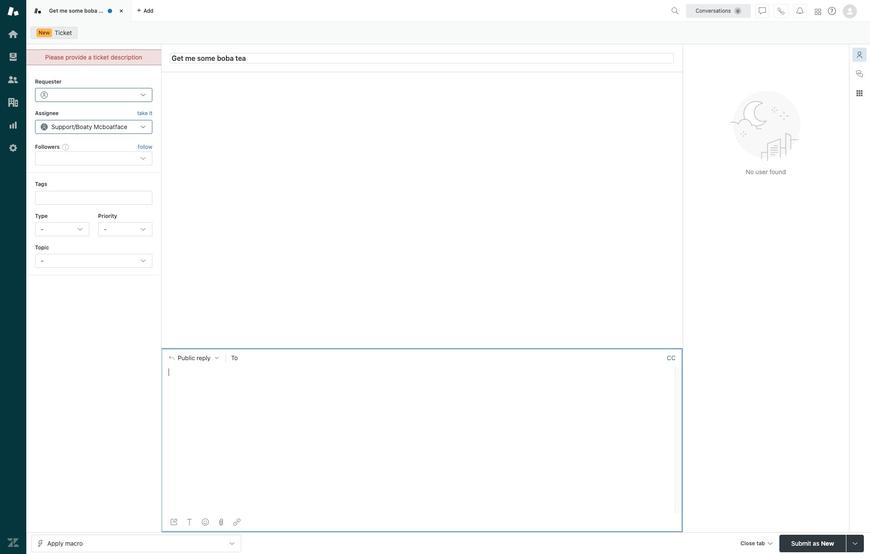 Task type: locate. For each thing, give the bounding box(es) containing it.
insert emojis image
[[202, 519, 209, 526]]

get started image
[[7, 28, 19, 40]]

close image
[[117, 7, 126, 15]]

views image
[[7, 51, 19, 63]]

tabs tab list
[[26, 0, 668, 22]]

zendesk support image
[[7, 6, 19, 17]]

tab
[[26, 0, 131, 22]]

main element
[[0, 0, 26, 555]]

reporting image
[[7, 120, 19, 131]]

apps image
[[857, 90, 864, 97]]

draft mode image
[[170, 519, 178, 526]]



Task type: vqa. For each thing, say whether or not it's contained in the screenshot.
the zendesk products icon
yes



Task type: describe. For each thing, give the bounding box(es) containing it.
info on adding followers image
[[62, 144, 69, 151]]

zendesk products image
[[816, 9, 822, 15]]

add attachment image
[[218, 519, 225, 526]]

button displays agent's chat status as invisible. image
[[760, 7, 767, 14]]

minimize composer image
[[419, 345, 426, 352]]

get help image
[[829, 7, 837, 15]]

customer context image
[[857, 51, 864, 58]]

Subject field
[[170, 53, 675, 63]]

admin image
[[7, 142, 19, 154]]

customers image
[[7, 74, 19, 85]]

organizations image
[[7, 97, 19, 108]]

secondary element
[[26, 24, 871, 42]]

zendesk image
[[7, 538, 19, 549]]

notifications image
[[797, 7, 804, 14]]

format text image
[[186, 519, 193, 526]]

add link (cmd k) image
[[234, 519, 241, 526]]

Public reply composer text field
[[165, 368, 673, 386]]



